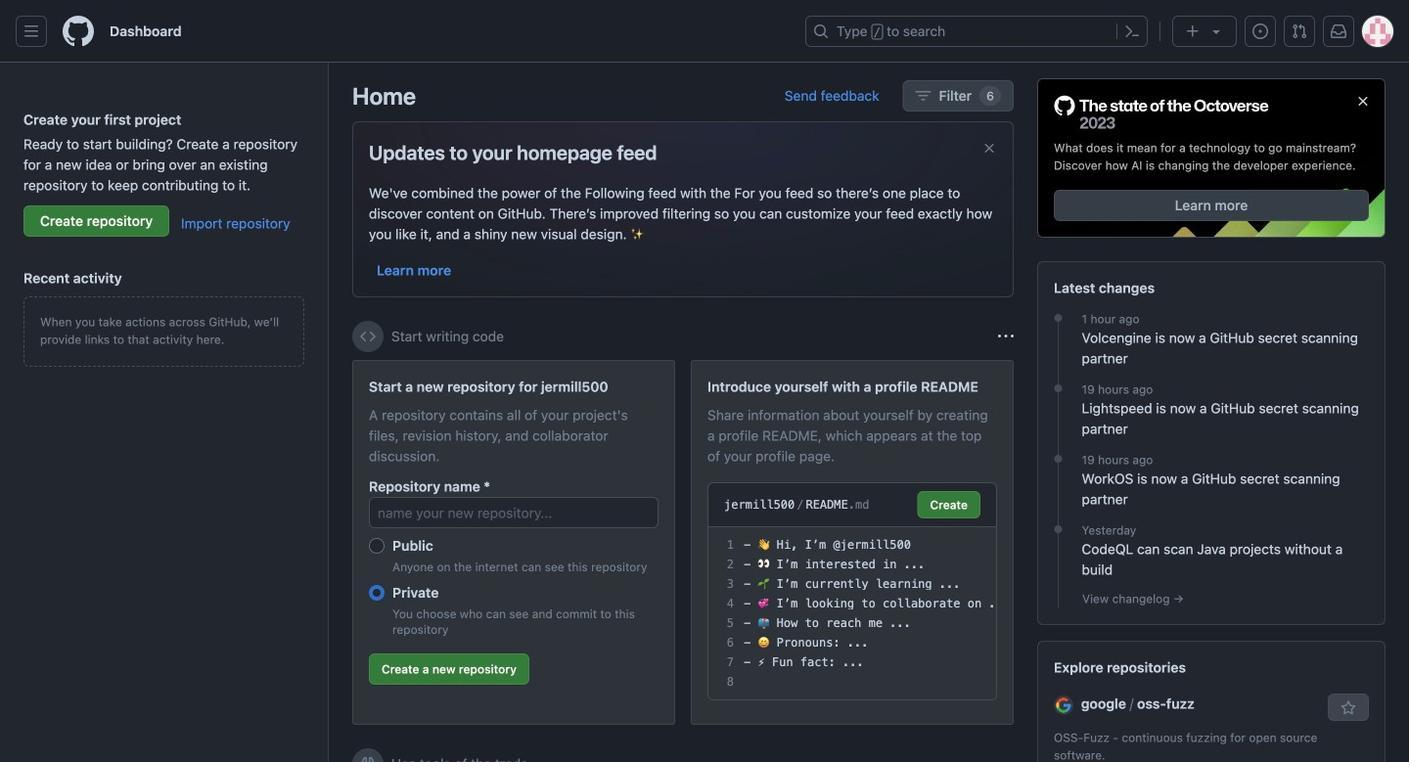 Task type: locate. For each thing, give the bounding box(es) containing it.
plus image
[[1186, 23, 1201, 39]]

filter image
[[916, 88, 932, 104]]

close image
[[1356, 93, 1372, 109]]

code image
[[360, 329, 376, 345]]

tools image
[[360, 757, 376, 763]]

command palette image
[[1125, 23, 1140, 39]]

None radio
[[369, 538, 385, 554], [369, 585, 385, 601], [369, 538, 385, 554], [369, 585, 385, 601]]

None submit
[[918, 491, 981, 519]]

why am i seeing this? image
[[999, 329, 1014, 345]]

@google profile image
[[1054, 696, 1074, 716]]

star this repository image
[[1341, 701, 1357, 717]]

start a new repository element
[[352, 360, 675, 725]]

dot fill image
[[1051, 310, 1067, 326], [1051, 381, 1067, 397], [1051, 451, 1067, 467], [1051, 522, 1067, 538]]

1 dot fill image from the top
[[1051, 310, 1067, 326]]



Task type: vqa. For each thing, say whether or not it's contained in the screenshot.
TOOLS "image"
yes



Task type: describe. For each thing, give the bounding box(es) containing it.
github logo image
[[1054, 95, 1270, 131]]

name your new repository... text field
[[369, 497, 659, 529]]

issue opened image
[[1253, 23, 1269, 39]]

3 dot fill image from the top
[[1051, 451, 1067, 467]]

explore repositories navigation
[[1038, 641, 1386, 763]]

x image
[[982, 140, 998, 156]]

2 dot fill image from the top
[[1051, 381, 1067, 397]]

introduce yourself with a profile readme element
[[691, 360, 1014, 725]]

git pull request image
[[1292, 23, 1308, 39]]

none submit inside the introduce yourself with a profile readme element
[[918, 491, 981, 519]]

explore element
[[1038, 78, 1386, 763]]

triangle down image
[[1209, 23, 1225, 39]]

notifications image
[[1331, 23, 1347, 39]]

homepage image
[[63, 16, 94, 47]]

4 dot fill image from the top
[[1051, 522, 1067, 538]]



